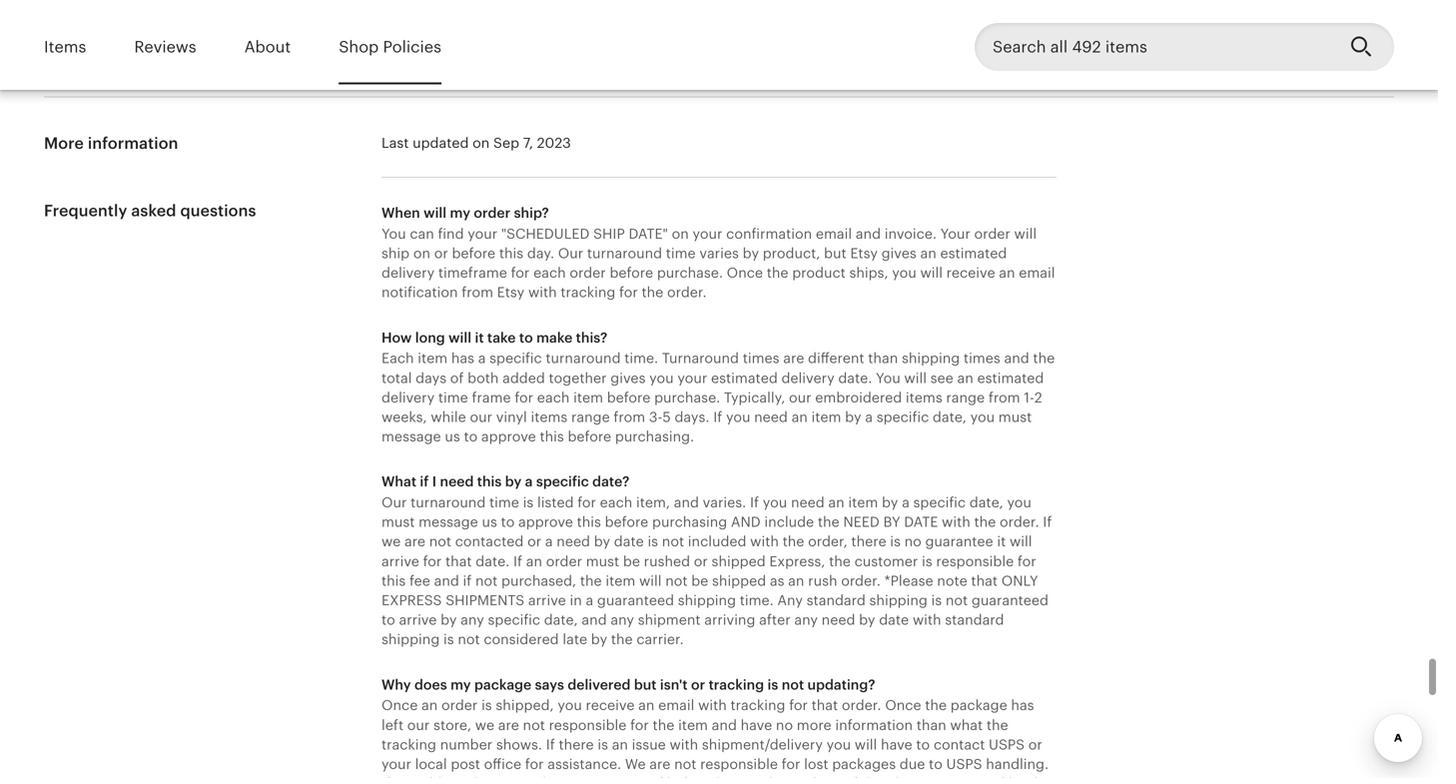 Task type: vqa. For each thing, say whether or not it's contained in the screenshot.
first 'cart' from left
no



Task type: locate. For each thing, give the bounding box(es) containing it.
than left what
[[917, 717, 947, 733]]

1 vertical spatial has
[[1012, 698, 1035, 714]]

1 horizontal spatial our
[[558, 245, 584, 261]]

customer inside what if i need this by a specific date? our turnaround time is listed for each item, and varies. if you need an item by a specific date, you must message us to approve this before purchasing and include the need by date with the order. if we are not contacted or a need by date is not included with the order, there is no guarantee it will arrive for that date. if an order must be rushed or shipped express, the customer is responsible for this fee and if not purchased, the item will not be shipped as an rush order. *please note that only express shipments arrive in a guaranteed shipping time. any standard shipping is not guaranteed to arrive by any specific date, and any shipment arriving after any need by date with standard shipping is not considered late by the carrier.
[[855, 553, 919, 569]]

before up 3-
[[607, 390, 651, 406]]

message inside how long will it take to make this? each item has a specific turnaround time. turnaround times are different than shipping times and the total days of both added together gives you your estimated delivery date. you will see an estimated delivery time frame for each item before purchase. typically, our embroidered items range from 1-2 weeks, while our vinyl items range from 3-5 days. if you need an item by a specific date, you must message us to approve this before purchasing.
[[382, 429, 441, 445]]

seller
[[502, 30, 537, 45]]

has
[[452, 350, 475, 366], [1012, 698, 1035, 714]]

1 vertical spatial message
[[419, 514, 478, 530]]

we
[[625, 756, 646, 772]]

before inside what if i need this by a specific date? our turnaround time is listed for each item, and varies. if you need an item by a specific date, you must message us to approve this before purchasing and include the need by date with the order. if we are not contacted or a need by date is not included with the order, there is no guarantee it will arrive for that date. if an order must be rushed or shipped express, the customer is responsible for this fee and if not purchased, the item will not be shipped as an rush order. *please note that only express shipments arrive in a guaranteed shipping time. any standard shipping is not guaranteed to arrive by any specific date, and any shipment arriving after any need by date with standard shipping is not considered late by the carrier.
[[605, 514, 649, 530]]

days
[[416, 370, 447, 386]]

2 horizontal spatial must
[[999, 409, 1032, 425]]

2 vertical spatial turnaround
[[411, 495, 486, 511]]

rush
[[809, 573, 838, 589]]

1 vertical spatial date,
[[970, 495, 1004, 511]]

shows.
[[496, 737, 543, 753]]

0 vertical spatial from
[[462, 284, 494, 300]]

1 horizontal spatial it
[[998, 534, 1007, 550]]

it right guarantee
[[998, 534, 1007, 550]]

are
[[784, 350, 805, 366], [405, 534, 426, 550], [498, 717, 519, 733], [650, 756, 671, 772]]

invoice.
[[885, 226, 937, 242]]

2 vertical spatial each
[[600, 495, 633, 511]]

0 horizontal spatial responsible
[[549, 717, 627, 733]]

message
[[382, 429, 441, 445], [419, 514, 478, 530]]

updated
[[413, 135, 469, 151]]

0 vertical spatial range
[[947, 390, 985, 406]]

my up find
[[450, 205, 471, 221]]

this
[[500, 245, 524, 261], [540, 429, 564, 445], [477, 474, 502, 490], [577, 514, 601, 530], [382, 573, 406, 589]]

contact right please
[[426, 30, 475, 45]]

for up the more
[[790, 698, 808, 714]]

0 vertical spatial our
[[789, 390, 812, 406]]

delivery
[[382, 265, 435, 281], [782, 370, 835, 386], [382, 390, 435, 406]]

has inside why does my package says delivered but isn't or tracking is not updating? once an order is shipped, you receive an email with tracking for that order. once the package has left our store, we are not responsible for the item and have no more information than what the tracking number shows. if there is an issue with shipment/delivery you will have to contact usps or your local post office for assistance. we are not responsible for lost packages due to usps handling. if possible, either us or the customer can file for a lost package claim. if the claim is approved by
[[1012, 698, 1035, 714]]

a
[[478, 350, 486, 366], [866, 409, 873, 425], [525, 474, 533, 490], [902, 495, 910, 511], [545, 534, 553, 550], [586, 593, 594, 609], [705, 776, 713, 778]]

claim
[[888, 776, 924, 778]]

estimated up 1-
[[978, 370, 1045, 386]]

is
[[523, 495, 534, 511], [648, 534, 659, 550], [891, 534, 901, 550], [922, 553, 933, 569], [932, 593, 942, 609], [444, 632, 454, 648], [768, 677, 779, 693], [482, 698, 492, 714], [598, 737, 609, 753], [928, 776, 938, 778]]

2 vertical spatial date,
[[544, 612, 578, 628]]

approve
[[482, 429, 536, 445], [519, 514, 573, 530]]

0 vertical spatial gives
[[882, 245, 917, 261]]

2 horizontal spatial from
[[989, 390, 1021, 406]]

0 horizontal spatial receive
[[586, 698, 635, 714]]

if inside how long will it take to make this? each item has a specific turnaround time. turnaround times are different than shipping times and the total days of both added together gives you your estimated delivery date. you will see an estimated delivery time frame for each item before purchase. typically, our embroidered items range from 1-2 weeks, while our vinyl items range from 3-5 days. if you need an item by a specific date, you must message us to approve this before purchasing.
[[714, 409, 723, 425]]

1 vertical spatial can
[[631, 776, 655, 778]]

from inside when will my order ship? you can find your "scheduled ship date" on your confirmation email and invoice. your order will ship on or before this day. our turnaround time varies by product, but etsy gives an estimated delivery timeframe for each order before purchase. once the product ships, you will receive an email notification from etsy with tracking for the order.
[[462, 284, 494, 300]]

time up contacted
[[490, 495, 520, 511]]

before down date"
[[610, 265, 654, 281]]

why
[[382, 677, 411, 693]]

you
[[382, 226, 406, 242], [876, 370, 901, 386]]

1 vertical spatial information
[[836, 717, 913, 733]]

need down listed
[[557, 534, 591, 550]]

your right find
[[468, 226, 498, 242]]

order up purchased,
[[546, 553, 583, 569]]

our inside what if i need this by a specific date? our turnaround time is listed for each item, and varies. if you need an item by a specific date, you must message us to approve this before purchasing and include the need by date with the order. if we are not contacted or a need by date is not included with the order, there is no guarantee it will arrive for that date. if an order must be rushed or shipped express, the customer is responsible for this fee and if not purchased, the item will not be shipped as an rush order. *please note that only express shipments arrive in a guaranteed shipping time. any standard shipping is not guaranteed to arrive by any specific date, and any shipment arriving after any need by date with standard shipping is not considered late by the carrier.
[[382, 495, 407, 511]]

i
[[432, 474, 437, 490]]

not up rushed
[[662, 534, 685, 550]]

2 horizontal spatial time
[[666, 245, 696, 261]]

weeks,
[[382, 409, 427, 425]]

standard down the rush
[[807, 593, 866, 609]]

1 horizontal spatial date.
[[839, 370, 873, 386]]

arriving
[[705, 612, 756, 628]]

gives inside when will my order ship? you can find your "scheduled ship date" on your confirmation email and invoice. your order will ship on or before this day. our turnaround time varies by product, but etsy gives an estimated delivery timeframe for each order before purchase. once the product ships, you will receive an email notification from etsy with tracking for the order.
[[882, 245, 917, 261]]

approve down vinyl
[[482, 429, 536, 445]]

and down in
[[582, 612, 607, 628]]

no inside what if i need this by a specific date? our turnaround time is listed for each item, and varies. if you need an item by a specific date, you must message us to approve this before purchasing and include the need by date with the order. if we are not contacted or a need by date is not included with the order, there is no guarantee it will arrive for that date. if an order must be rushed or shipped express, the customer is responsible for this fee and if not purchased, the item will not be shipped as an rush order. *please note that only express shipments arrive in a guaranteed shipping time. any standard shipping is not guaranteed to arrive by any specific date, and any shipment arriving after any need by date with standard shipping is not considered late by the carrier.
[[905, 534, 922, 550]]

must left rushed
[[586, 553, 620, 569]]

this left day.
[[500, 245, 524, 261]]

1 horizontal spatial usps
[[989, 737, 1025, 753]]

responsible down shipment/delivery
[[701, 756, 778, 772]]

1 horizontal spatial must
[[586, 553, 620, 569]]

date down *please
[[880, 612, 909, 628]]

1 vertical spatial customer
[[563, 776, 627, 778]]

0 vertical spatial date,
[[933, 409, 967, 425]]

0 horizontal spatial you
[[382, 226, 406, 242]]

you up the embroidered
[[876, 370, 901, 386]]

receive down delivered
[[586, 698, 635, 714]]

that right note
[[972, 573, 998, 589]]

order inside why does my package says delivered but isn't or tracking is not updating? once an order is shipped, you receive an email with tracking for that order. once the package has left our store, we are not responsible for the item and have no more information than what the tracking number shows. if there is an issue with shipment/delivery you will have to contact usps or your local post office for assistance. we are not responsible for lost packages due to usps handling. if possible, either us or the customer can file for a lost package claim. if the claim is approved by
[[442, 698, 478, 714]]

0 horizontal spatial contact
[[426, 30, 475, 45]]

1 vertical spatial contact
[[934, 737, 986, 753]]

if
[[540, 30, 549, 45], [420, 474, 429, 490], [463, 573, 472, 589]]

post
[[451, 756, 481, 772]]

each inside when will my order ship? you can find your "scheduled ship date" on your confirmation email and invoice. your order will ship on or before this day. our turnaround time varies by product, but etsy gives an estimated delivery timeframe for each order before purchase. once the product ships, you will receive an email notification from etsy with tracking for the order.
[[534, 265, 566, 281]]

are up shows. at the bottom left of page
[[498, 717, 519, 733]]

1 horizontal spatial you
[[876, 370, 901, 386]]

when will my order ship? you can find your "scheduled ship date" on your confirmation email and invoice. your order will ship on or before this day. our turnaround time varies by product, but etsy gives an estimated delivery timeframe for each order before purchase. once the product ships, you will receive an email notification from etsy with tracking for the order.
[[382, 205, 1056, 300]]

date, up 'late'
[[544, 612, 578, 628]]

for down ship
[[620, 284, 638, 300]]

that down contacted
[[446, 553, 472, 569]]

1 horizontal spatial gives
[[882, 245, 917, 261]]

our down what
[[382, 495, 407, 511]]

0 horizontal spatial information
[[88, 134, 178, 152]]

of
[[450, 370, 464, 386]]

note
[[938, 573, 968, 589]]

1 vertical spatial than
[[917, 717, 947, 733]]

guaranteed down only
[[972, 593, 1049, 609]]

turnaround up together
[[546, 350, 621, 366]]

each down together
[[537, 390, 570, 406]]

you inside when will my order ship? you can find your "scheduled ship date" on your confirmation email and invoice. your order will ship on or before this day. our turnaround time varies by product, but etsy gives an estimated delivery timeframe for each order before purchase. once the product ships, you will receive an email notification from etsy with tracking for the order.
[[382, 226, 406, 242]]

0 vertical spatial be
[[623, 553, 641, 569]]

tracking right isn't on the bottom left of page
[[709, 677, 765, 693]]

our right "left"
[[408, 717, 430, 733]]

tracking inside when will my order ship? you can find your "scheduled ship date" on your confirmation email and invoice. your order will ship on or before this day. our turnaround time varies by product, but etsy gives an estimated delivery timeframe for each order before purchase. once the product ships, you will receive an email notification from etsy with tracking for the order.
[[561, 284, 616, 300]]

this?
[[576, 330, 608, 346]]

the down assistance.
[[538, 776, 559, 778]]

estimated
[[941, 245, 1008, 261], [711, 370, 778, 386], [978, 370, 1045, 386]]

0 horizontal spatial gives
[[611, 370, 646, 386]]

shipped left as
[[713, 573, 767, 589]]

not up the more
[[782, 677, 805, 693]]

0 vertical spatial but
[[824, 245, 847, 261]]

information right more
[[88, 134, 178, 152]]

1 horizontal spatial etsy
[[851, 245, 878, 261]]

1 horizontal spatial no
[[905, 534, 922, 550]]

1 vertical spatial but
[[634, 677, 657, 693]]

2 vertical spatial if
[[463, 573, 472, 589]]

0 horizontal spatial our
[[382, 495, 407, 511]]

from
[[462, 284, 494, 300], [989, 390, 1021, 406], [614, 409, 646, 425]]

0 vertical spatial my
[[450, 205, 471, 221]]

timeframe
[[439, 265, 508, 281]]

date?
[[593, 474, 630, 490]]

1 vertical spatial lost
[[717, 776, 741, 778]]

1 horizontal spatial once
[[727, 265, 763, 281]]

with down day.
[[529, 284, 557, 300]]

before up the date? on the left of page
[[568, 429, 612, 445]]

gives
[[882, 245, 917, 261], [611, 370, 646, 386]]

turnaround inside how long will it take to make this? each item has a specific turnaround time. turnaround times are different than shipping times and the total days of both added together gives you your estimated delivery date. you will see an estimated delivery time frame for each item before purchase. typically, our embroidered items range from 1-2 weeks, while our vinyl items range from 3-5 days. if you need an item by a specific date, you must message us to approve this before purchasing.
[[546, 350, 621, 366]]

item,
[[637, 495, 671, 511]]

what
[[382, 474, 417, 490]]

responsible
[[937, 553, 1015, 569], [549, 717, 627, 733], [701, 756, 778, 772]]

delivery up weeks,
[[382, 390, 435, 406]]

frame
[[472, 390, 511, 406]]

this inside how long will it take to make this? each item has a specific turnaround time. turnaround times are different than shipping times and the total days of both added together gives you your estimated delivery date. you will see an estimated delivery time frame for each item before purchase. typically, our embroidered items range from 1-2 weeks, while our vinyl items range from 3-5 days. if you need an item by a specific date, you must message us to approve this before purchasing.
[[540, 429, 564, 445]]

to
[[519, 330, 533, 346], [464, 429, 478, 445], [501, 514, 515, 530], [382, 612, 395, 628], [917, 737, 930, 753], [929, 756, 943, 772]]

the down order,
[[829, 553, 851, 569]]

purchase. down "varies"
[[657, 265, 723, 281]]

shipped down included
[[712, 553, 766, 569]]

my inside why does my package says delivered but isn't or tracking is not updating? once an order is shipped, you receive an email with tracking for that order. once the package has left our store, we are not responsible for the item and have no more information than what the tracking number shows. if there is an issue with shipment/delivery you will have to contact usps or your local post office for assistance. we are not responsible for lost packages due to usps handling. if possible, either us or the customer can file for a lost package claim. if the claim is approved by
[[451, 677, 471, 693]]

tracking
[[561, 284, 616, 300], [709, 677, 765, 693], [731, 698, 786, 714], [382, 737, 437, 753]]

or up purchased,
[[528, 534, 542, 550]]

once up due
[[886, 698, 922, 714]]

our down frame
[[470, 409, 493, 425]]

turnaround
[[662, 350, 739, 366]]

2 vertical spatial time
[[490, 495, 520, 511]]

is down by
[[891, 534, 901, 550]]

1 horizontal spatial date
[[880, 612, 909, 628]]

questions
[[180, 202, 256, 220]]

1 vertical spatial from
[[989, 390, 1021, 406]]

our inside when will my order ship? you can find your "scheduled ship date" on your confirmation email and invoice. your order will ship on or before this day. our turnaround time varies by product, but etsy gives an estimated delivery timeframe for each order before purchase. once the product ships, you will receive an email notification from etsy with tracking for the order.
[[558, 245, 584, 261]]

0 vertical spatial standard
[[807, 593, 866, 609]]

has up handling.
[[1012, 698, 1035, 714]]

2 vertical spatial our
[[408, 717, 430, 733]]

approve inside how long will it take to make this? each item has a specific turnaround time. turnaround times are different than shipping times and the total days of both added together gives you your estimated delivery date. you will see an estimated delivery time frame for each item before purchase. typically, our embroidered items range from 1-2 weeks, while our vinyl items range from 3-5 days. if you need an item by a specific date, you must message us to approve this before purchasing.
[[482, 429, 536, 445]]

can inside when will my order ship? you can find your "scheduled ship date" on your confirmation email and invoice. your order will ship on or before this day. our turnaround time varies by product, but etsy gives an estimated delivery timeframe for each order before purchase. once the product ships, you will receive an email notification from etsy with tracking for the order.
[[410, 226, 434, 242]]

us
[[445, 429, 460, 445], [482, 514, 498, 530], [501, 776, 516, 778]]

please
[[382, 30, 422, 45]]

the
[[478, 30, 499, 45], [767, 265, 789, 281], [642, 284, 664, 300], [1034, 350, 1055, 366], [818, 514, 840, 530], [975, 514, 997, 530], [783, 534, 805, 550], [829, 553, 851, 569], [580, 573, 602, 589], [611, 632, 633, 648], [926, 698, 947, 714], [653, 717, 675, 733], [987, 717, 1009, 733], [538, 776, 559, 778], [862, 776, 884, 778]]

while
[[431, 409, 466, 425]]

more
[[44, 134, 84, 152]]

0 horizontal spatial must
[[382, 514, 415, 530]]

shipping inside how long will it take to make this? each item has a specific turnaround time. turnaround times are different than shipping times and the total days of both added together gives you your estimated delivery date. you will see an estimated delivery time frame for each item before purchase. typically, our embroidered items range from 1-2 weeks, while our vinyl items range from 3-5 days. if you need an item by a specific date, you must message us to approve this before purchasing.
[[902, 350, 961, 366]]

my for order
[[450, 205, 471, 221]]

turnaround inside what if i need this by a specific date? our turnaround time is listed for each item, and varies. if you need an item by a specific date, you must message us to approve this before purchasing and include the need by date with the order. if we are not contacted or a need by date is not included with the order, there is no guarantee it will arrive for that date. if an order must be rushed or shipped express, the customer is responsible for this fee and if not purchased, the item will not be shipped as an rush order. *please note that only express shipments arrive in a guaranteed shipping time. any standard shipping is not guaranteed to arrive by any specific date, and any shipment arriving after any need by date with standard shipping is not considered late by the carrier.
[[411, 495, 486, 511]]

will inside why does my package says delivered but isn't or tracking is not updating? once an order is shipped, you receive an email with tracking for that order. once the package has left our store, we are not responsible for the item and have no more information than what the tracking number shows. if there is an issue with shipment/delivery you will have to contact usps or your local post office for assistance. we are not responsible for lost packages due to usps handling. if possible, either us or the customer can file for a lost package claim. if the claim is approved by
[[855, 737, 878, 753]]

date. inside what if i need this by a specific date? our turnaround time is listed for each item, and varies. if you need an item by a specific date, you must message us to approve this before purchasing and include the need by date with the order. if we are not contacted or a need by date is not included with the order, there is no guarantee it will arrive for that date. if an order must be rushed or shipped express, the customer is responsible for this fee and if not purchased, the item will not be shipped as an rush order. *please note that only express shipments arrive in a guaranteed shipping time. any standard shipping is not guaranteed to arrive by any specific date, and any shipment arriving after any need by date with standard shipping is not considered late by the carrier.
[[476, 553, 510, 569]]

0 vertical spatial delivery
[[382, 265, 435, 281]]

estimated up typically, at the bottom right of page
[[711, 370, 778, 386]]

a right file
[[705, 776, 713, 778]]

each down the date? on the left of page
[[600, 495, 633, 511]]

receive inside when will my order ship? you can find your "scheduled ship date" on your confirmation email and invoice. your order will ship on or before this day. our turnaround time varies by product, but etsy gives an estimated delivery timeframe for each order before purchase. once the product ships, you will receive an email notification from etsy with tracking for the order.
[[947, 265, 996, 281]]

0 horizontal spatial usps
[[947, 756, 983, 772]]

late
[[563, 632, 588, 648]]

for right file
[[683, 776, 702, 778]]

1 guaranteed from the left
[[597, 593, 675, 609]]

0 horizontal spatial can
[[410, 226, 434, 242]]

standard down note
[[946, 612, 1005, 628]]

an
[[921, 245, 937, 261], [1000, 265, 1016, 281], [958, 370, 974, 386], [792, 409, 808, 425], [829, 495, 845, 511], [526, 553, 543, 569], [789, 573, 805, 589], [422, 698, 438, 714], [639, 698, 655, 714], [612, 737, 629, 753]]

0 vertical spatial customer
[[855, 553, 919, 569]]

0 vertical spatial no
[[905, 534, 922, 550]]

us down office on the left of the page
[[501, 776, 516, 778]]

2 vertical spatial package
[[745, 776, 802, 778]]

date, down see
[[933, 409, 967, 425]]

added
[[503, 370, 545, 386]]

either
[[458, 776, 497, 778]]

my right the does
[[451, 677, 471, 693]]

0 vertical spatial usps
[[989, 737, 1025, 753]]

on right ship
[[414, 245, 431, 261]]

0 horizontal spatial etsy
[[497, 284, 525, 300]]

sep
[[494, 135, 520, 151]]

be
[[623, 553, 641, 569], [692, 573, 709, 589]]

for
[[511, 265, 530, 281], [620, 284, 638, 300], [515, 390, 534, 406], [578, 495, 597, 511], [423, 553, 442, 569], [1018, 553, 1037, 569], [790, 698, 808, 714], [631, 717, 649, 733], [525, 756, 544, 772], [782, 756, 801, 772], [683, 776, 702, 778]]

or
[[434, 245, 448, 261], [528, 534, 542, 550], [694, 553, 708, 569], [691, 677, 706, 693], [1029, 737, 1043, 753], [520, 776, 534, 778]]

1 vertical spatial purchase.
[[655, 390, 721, 406]]

contact inside why does my package says delivered but isn't or tracking is not updating? once an order is shipped, you receive an email with tracking for that order. once the package has left our store, we are not responsible for the item and have no more information than what the tracking number shows. if there is an issue with shipment/delivery you will have to contact usps or your local post office for assistance. we are not responsible for lost packages due to usps handling. if possible, either us or the customer can file for a lost package claim. if the claim is approved by
[[934, 737, 986, 753]]

1 horizontal spatial contact
[[934, 737, 986, 753]]

the left carrier.
[[611, 632, 633, 648]]

are inside how long will it take to make this? each item has a specific turnaround time. turnaround times are different than shipping times and the total days of both added together gives you your estimated delivery date. you will see an estimated delivery time frame for each item before purchase. typically, our embroidered items range from 1-2 weeks, while our vinyl items range from 3-5 days. if you need an item by a specific date, you must message us to approve this before purchasing.
[[784, 350, 805, 366]]

responsible inside what if i need this by a specific date? our turnaround time is listed for each item, and varies. if you need an item by a specific date, you must message us to approve this before purchasing and include the need by date with the order. if we are not contacted or a need by date is not included with the order, there is no guarantee it will arrive for that date. if an order must be rushed or shipped express, the customer is responsible for this fee and if not purchased, the item will not be shipped as an rush order. *please note that only express shipments arrive in a guaranteed shipping time. any standard shipping is not guaranteed to arrive by any specific date, and any shipment arriving after any need by date with standard shipping is not considered late by the carrier.
[[937, 553, 1015, 569]]

can
[[410, 226, 434, 242], [631, 776, 655, 778]]

arrive down purchased,
[[529, 593, 566, 609]]

can left find
[[410, 226, 434, 242]]

we inside what if i need this by a specific date? our turnaround time is listed for each item, and varies. if you need an item by a specific date, you must message us to approve this before purchasing and include the need by date with the order. if we are not contacted or a need by date is not included with the order, there is no guarantee it will arrive for that date. if an order must be rushed or shipped express, the customer is responsible for this fee and if not purchased, the item will not be shipped as an rush order. *please note that only express shipments arrive in a guaranteed shipping time. any standard shipping is not guaranteed to arrive by any specific date, and any shipment arriving after any need by date with standard shipping is not considered late by the carrier.
[[382, 534, 401, 550]]

date. down contacted
[[476, 553, 510, 569]]

specific up added
[[490, 350, 542, 366]]

your up possible, at left bottom
[[382, 756, 412, 772]]

1 vertical spatial package
[[951, 698, 1008, 714]]

1 horizontal spatial range
[[947, 390, 985, 406]]

2 vertical spatial arrive
[[399, 612, 437, 628]]

not
[[429, 534, 452, 550], [662, 534, 685, 550], [476, 573, 498, 589], [666, 573, 688, 589], [946, 593, 968, 609], [458, 632, 480, 648], [782, 677, 805, 693], [523, 717, 545, 733], [675, 756, 697, 772]]

lost down shipment/delivery
[[717, 776, 741, 778]]

my inside when will my order ship? you can find your "scheduled ship date" on your confirmation email and invoice. your order will ship on or before this day. our turnaround time varies by product, but etsy gives an estimated delivery timeframe for each order before purchase. once the product ships, you will receive an email notification from etsy with tracking for the order.
[[450, 205, 471, 221]]

customer
[[855, 553, 919, 569], [563, 776, 627, 778]]

updating?
[[808, 677, 876, 693]]

any
[[612, 30, 634, 45], [461, 612, 484, 628], [611, 612, 635, 628], [795, 612, 818, 628]]

contact down what
[[934, 737, 986, 753]]

and
[[731, 514, 761, 530]]

is up rushed
[[648, 534, 659, 550]]

0 horizontal spatial it
[[475, 330, 484, 346]]

it inside what if i need this by a specific date? our turnaround time is listed for each item, and varies. if you need an item by a specific date, you must message us to approve this before purchasing and include the need by date with the order. if we are not contacted or a need by date is not included with the order, there is no guarantee it will arrive for that date. if an order must be rushed or shipped express, the customer is responsible for this fee and if not purchased, the item will not be shipped as an rush order. *please note that only express shipments arrive in a guaranteed shipping time. any standard shipping is not guaranteed to arrive by any specific date, and any shipment arriving after any need by date with standard shipping is not considered late by the carrier.
[[998, 534, 1007, 550]]

need down typically, at the bottom right of page
[[755, 409, 788, 425]]

0 horizontal spatial package
[[475, 677, 532, 693]]

information inside why does my package says delivered but isn't or tracking is not updating? once an order is shipped, you receive an email with tracking for that order. once the package has left our store, we are not responsible for the item and have no more information than what the tracking number shows. if there is an issue with shipment/delivery you will have to contact usps or your local post office for assistance. we are not responsible for lost packages due to usps handling. if possible, either us or the customer can file for a lost package claim. if the claim is approved by
[[836, 717, 913, 733]]

1 vertical spatial must
[[382, 514, 415, 530]]

approve down listed
[[519, 514, 573, 530]]

but inside why does my package says delivered but isn't or tracking is not updating? once an order is shipped, you receive an email with tracking for that order. once the package has left our store, we are not responsible for the item and have no more information than what the tracking number shows. if there is an issue with shipment/delivery you will have to contact usps or your local post office for assistance. we are not responsible for lost packages due to usps handling. if possible, either us or the customer can file for a lost package claim. if the claim is approved by
[[634, 677, 657, 693]]

estimated down your
[[941, 245, 1008, 261]]

0 vertical spatial we
[[382, 534, 401, 550]]

by up by
[[882, 495, 899, 511]]

item inside why does my package says delivered but isn't or tracking is not updating? once an order is shipped, you receive an email with tracking for that order. once the package has left our store, we are not responsible for the item and have no more information than what the tracking number shows. if there is an issue with shipment/delivery you will have to contact usps or your local post office for assistance. we are not responsible for lost packages due to usps handling. if possible, either us or the customer can file for a lost package claim. if the claim is approved by
[[679, 717, 708, 733]]

0 vertical spatial can
[[410, 226, 434, 242]]

each
[[534, 265, 566, 281], [537, 390, 570, 406], [600, 495, 633, 511]]

delivery down different
[[782, 370, 835, 386]]

1 horizontal spatial us
[[482, 514, 498, 530]]

0 horizontal spatial time.
[[625, 350, 659, 366]]

time. inside how long will it take to make this? each item has a specific turnaround time. turnaround times are different than shipping times and the total days of both added together gives you your estimated delivery date. you will see an estimated delivery time frame for each item before purchase. typically, our embroidered items range from 1-2 weeks, while our vinyl items range from 3-5 days. if you need an item by a specific date, you must message us to approve this before purchasing.
[[625, 350, 659, 366]]

0 horizontal spatial that
[[446, 553, 472, 569]]

see
[[931, 370, 954, 386]]

estimated inside when will my order ship? you can find your "scheduled ship date" on your confirmation email and invoice. your order will ship on or before this day. our turnaround time varies by product, but etsy gives an estimated delivery timeframe for each order before purchase. once the product ships, you will receive an email notification from etsy with tracking for the order.
[[941, 245, 1008, 261]]

date.
[[839, 370, 873, 386], [476, 553, 510, 569]]

or down included
[[694, 553, 708, 569]]

your inside why does my package says delivered but isn't or tracking is not updating? once an order is shipped, you receive an email with tracking for that order. once the package has left our store, we are not responsible for the item and have no more information than what the tracking number shows. if there is an issue with shipment/delivery you will have to contact usps or your local post office for assistance. we are not responsible for lost packages due to usps handling. if possible, either us or the customer can file for a lost package claim. if the claim is approved by
[[382, 756, 412, 772]]

different
[[808, 350, 865, 366]]

1-
[[1025, 390, 1035, 406]]

approved
[[942, 776, 1006, 778]]

find
[[438, 226, 464, 242]]

1 vertical spatial time
[[439, 390, 468, 406]]

more information
[[44, 134, 178, 152]]

turnaround
[[587, 245, 663, 261], [546, 350, 621, 366], [411, 495, 486, 511]]

but inside when will my order ship? you can find your "scheduled ship date" on your confirmation email and invoice. your order will ship on or before this day. our turnaround time varies by product, but etsy gives an estimated delivery timeframe for each order before purchase. once the product ships, you will receive an email notification from etsy with tracking for the order.
[[824, 245, 847, 261]]

a inside why does my package says delivered but isn't or tracking is not updating? once an order is shipped, you receive an email with tracking for that order. once the package has left our store, we are not responsible for the item and have no more information than what the tracking number shows. if there is an issue with shipment/delivery you will have to contact usps or your local post office for assistance. we are not responsible for lost packages due to usps handling. if possible, either us or the customer can file for a lost package claim. if the claim is approved by
[[705, 776, 713, 778]]

if
[[714, 409, 723, 425], [750, 495, 760, 511], [1044, 514, 1053, 530], [514, 553, 523, 569], [546, 737, 555, 753], [382, 776, 391, 778], [849, 776, 858, 778]]

1 horizontal spatial from
[[614, 409, 646, 425]]

1 vertical spatial there
[[559, 737, 594, 753]]

there inside what if i need this by a specific date? our turnaround time is listed for each item, and varies. if you need an item by a specific date, you must message us to approve this before purchasing and include the need by date with the order. if we are not contacted or a need by date is not included with the order, there is no guarantee it will arrive for that date. if an order must be rushed or shipped express, the customer is responsible for this fee and if not purchased, the item will not be shipped as an rush order. *please note that only express shipments arrive in a guaranteed shipping time. any standard shipping is not guaranteed to arrive by any specific date, and any shipment arriving after any need by date with standard shipping is not considered late by the carrier.
[[852, 534, 887, 550]]

0 horizontal spatial lost
[[717, 776, 741, 778]]

can inside why does my package says delivered but isn't or tracking is not updating? once an order is shipped, you receive an email with tracking for that order. once the package has left our store, we are not responsible for the item and have no more information than what the tracking number shows. if there is an issue with shipment/delivery you will have to contact usps or your local post office for assistance. we are not responsible for lost packages due to usps handling. if possible, either us or the customer can file for a lost package claim. if the claim is approved by
[[631, 776, 655, 778]]

2 vertical spatial that
[[812, 698, 839, 714]]

time.
[[625, 350, 659, 366], [740, 593, 774, 609]]

"scheduled
[[501, 226, 590, 242]]

order
[[474, 205, 511, 221], [975, 226, 1011, 242], [570, 265, 606, 281], [546, 553, 583, 569], [442, 698, 478, 714]]

customer up *please
[[855, 553, 919, 569]]

1 horizontal spatial has
[[1012, 698, 1035, 714]]

2 horizontal spatial email
[[1020, 265, 1056, 281]]

possible,
[[394, 776, 454, 778]]

specific down the embroidered
[[877, 409, 930, 425]]

our inside why does my package says delivered but isn't or tracking is not updating? once an order is shipped, you receive an email with tracking for that order. once the package has left our store, we are not responsible for the item and have no more information than what the tracking number shows. if there is an issue with shipment/delivery you will have to contact usps or your local post office for assistance. we are not responsible for lost packages due to usps handling. if possible, either us or the customer can file for a lost package claim. if the claim is approved by
[[408, 717, 430, 733]]

2 horizontal spatial have
[[881, 737, 913, 753]]

2 horizontal spatial once
[[886, 698, 922, 714]]

will right your
[[1015, 226, 1037, 242]]

it left take
[[475, 330, 484, 346]]

on left sep
[[473, 135, 490, 151]]

before down item,
[[605, 514, 649, 530]]

0 vertical spatial contact
[[426, 30, 475, 45]]

by
[[743, 245, 759, 261], [846, 409, 862, 425], [505, 474, 522, 490], [882, 495, 899, 511], [594, 534, 611, 550], [441, 612, 457, 628], [859, 612, 876, 628], [591, 632, 608, 648]]

policies
[[383, 38, 442, 56]]

is up shipment/delivery
[[768, 677, 779, 693]]

your
[[732, 30, 760, 45], [468, 226, 498, 242], [693, 226, 723, 242], [678, 370, 708, 386], [382, 756, 412, 772]]

2 vertical spatial us
[[501, 776, 516, 778]]

1 horizontal spatial there
[[852, 534, 887, 550]]

1 vertical spatial receive
[[586, 698, 635, 714]]

0 vertical spatial information
[[88, 134, 178, 152]]

order,
[[809, 534, 848, 550]]

must down what
[[382, 514, 415, 530]]

has up of
[[452, 350, 475, 366]]

need
[[755, 409, 788, 425], [440, 474, 474, 490], [791, 495, 825, 511], [557, 534, 591, 550], [822, 612, 856, 628]]

will
[[424, 205, 447, 221], [1015, 226, 1037, 242], [921, 265, 943, 281], [449, 330, 472, 346], [905, 370, 927, 386], [1010, 534, 1033, 550], [640, 573, 662, 589], [855, 737, 878, 753]]

1 horizontal spatial can
[[631, 776, 655, 778]]

once inside when will my order ship? you can find your "scheduled ship date" on your confirmation email and invoice. your order will ship on or before this day. our turnaround time varies by product, but etsy gives an estimated delivery timeframe for each order before purchase. once the product ships, you will receive an email notification from etsy with tracking for the order.
[[727, 265, 763, 281]]

1 vertical spatial date
[[880, 612, 909, 628]]

0 vertical spatial on
[[473, 135, 490, 151]]

1 horizontal spatial information
[[836, 717, 913, 733]]

1 horizontal spatial that
[[812, 698, 839, 714]]

1 horizontal spatial our
[[470, 409, 493, 425]]

time inside when will my order ship? you can find your "scheduled ship date" on your confirmation email and invoice. your order will ship on or before this day. our turnaround time varies by product, but etsy gives an estimated delivery timeframe for each order before purchase. once the product ships, you will receive an email notification from etsy with tracking for the order.
[[666, 245, 696, 261]]

responsible down guarantee
[[937, 553, 1015, 569]]

no
[[905, 534, 922, 550], [776, 717, 794, 733]]

for inside how long will it take to make this? each item has a specific turnaround time. turnaround times are different than shipping times and the total days of both added together gives you your estimated delivery date. you will see an estimated delivery time frame for each item before purchase. typically, our embroidered items range from 1-2 weeks, while our vinyl items range from 3-5 days. if you need an item by a specific date, you must message us to approve this before purchasing.
[[515, 390, 534, 406]]



Task type: describe. For each thing, give the bounding box(es) containing it.
we inside why does my package says delivered but isn't or tracking is not updating? once an order is shipped, you receive an email with tracking for that order. once the package has left our store, we are not responsible for the item and have no more information than what the tracking number shows. if there is an issue with shipment/delivery you will have to contact usps or your local post office for assistance. we are not responsible for lost packages due to usps handling. if possible, either us or the customer can file for a lost package claim. if the claim is approved by
[[475, 717, 495, 733]]

time inside how long will it take to make this? each item has a specific turnaround time. turnaround times are different than shipping times and the total days of both added together gives you your estimated delivery date. you will see an estimated delivery time frame for each item before purchase. typically, our embroidered items range from 1-2 weeks, while our vinyl items range from 3-5 days. if you need an item by a specific date, you must message us to approve this before purchasing.
[[439, 390, 468, 406]]

delivery inside when will my order ship? you can find your "scheduled ship date" on your confirmation email and invoice. your order will ship on or before this day. our turnaround time varies by product, but etsy gives an estimated delivery timeframe for each order before purchase. once the product ships, you will receive an email notification from etsy with tracking for the order.
[[382, 265, 435, 281]]

a right in
[[586, 593, 594, 609]]

guarantee
[[926, 534, 994, 550]]

*please
[[885, 573, 934, 589]]

you inside when will my order ship? you can find your "scheduled ship date" on your confirmation email and invoice. your order will ship on or before this day. our turnaround time varies by product, but etsy gives an estimated delivery timeframe for each order before purchase. once the product ships, you will receive an email notification from etsy with tracking for the order.
[[893, 265, 917, 281]]

shop policies
[[339, 38, 442, 56]]

by up updating?
[[859, 612, 876, 628]]

need down the rush
[[822, 612, 856, 628]]

0 vertical spatial shipped
[[712, 553, 766, 569]]

varies
[[700, 245, 739, 261]]

long
[[415, 330, 445, 346]]

shop policies link
[[339, 24, 442, 70]]

by down shipments
[[441, 612, 457, 628]]

specific up considered
[[488, 612, 541, 628]]

that inside why does my package says delivered but isn't or tracking is not updating? once an order is shipped, you receive an email with tracking for that order. once the package has left our store, we are not responsible for the item and have no more information than what the tracking number shows. if there is an issue with shipment/delivery you will have to contact usps or your local post office for assistance. we are not responsible for lost packages due to usps handling. if possible, either us or the customer can file for a lost package claim. if the claim is approved by
[[812, 698, 839, 714]]

day.
[[527, 245, 555, 261]]

before up timeframe
[[452, 245, 496, 261]]

2 vertical spatial delivery
[[382, 390, 435, 406]]

the up express, on the bottom right of the page
[[783, 534, 805, 550]]

1 horizontal spatial package
[[745, 776, 802, 778]]

about
[[244, 38, 291, 56]]

order. inside why does my package says delivered but isn't or tracking is not updating? once an order is shipped, you receive an email with tracking for that order. once the package has left our store, we are not responsible for the item and have no more information than what the tracking number shows. if there is an issue with shipment/delivery you will have to contact usps or your local post office for assistance. we are not responsible for lost packages due to usps handling. if possible, either us or the customer can file for a lost package claim. if the claim is approved by
[[842, 698, 882, 714]]

express
[[382, 593, 442, 609]]

about link
[[244, 24, 291, 70]]

a down the embroidered
[[866, 409, 873, 425]]

than inside how long will it take to make this? each item has a specific turnaround time. turnaround times are different than shipping times and the total days of both added together gives you your estimated delivery date. you will see an estimated delivery time frame for each item before purchase. typically, our embroidered items range from 1-2 weeks, while our vinyl items range from 3-5 days. if you need an item by a specific date, you must message us to approve this before purchasing.
[[869, 350, 899, 366]]

us inside how long will it take to make this? each item has a specific turnaround time. turnaround times are different than shipping times and the total days of both added together gives you your estimated delivery date. you will see an estimated delivery time frame for each item before purchase. typically, our embroidered items range from 1-2 weeks, while our vinyl items range from 3-5 days. if you need an item by a specific date, you must message us to approve this before purchasing.
[[445, 429, 460, 445]]

for down day.
[[511, 265, 530, 281]]

and right fee
[[434, 573, 460, 589]]

the up in
[[580, 573, 602, 589]]

0 horizontal spatial once
[[382, 698, 418, 714]]

the up due
[[926, 698, 947, 714]]

carrier.
[[637, 632, 684, 648]]

not down 'shipped,'
[[523, 717, 545, 733]]

need up include
[[791, 495, 825, 511]]

0 horizontal spatial date
[[614, 534, 644, 550]]

1 vertical spatial have
[[741, 717, 773, 733]]

or inside when will my order ship? you can find your "scheduled ship date" on your confirmation email and invoice. your order will ship on or before this day. our turnaround time varies by product, but etsy gives an estimated delivery timeframe for each order before purchase. once the product ships, you will receive an email notification from etsy with tracking for the order.
[[434, 245, 448, 261]]

my for package
[[451, 677, 471, 693]]

frequently
[[44, 202, 127, 220]]

problems
[[638, 30, 698, 45]]

0 vertical spatial etsy
[[851, 245, 878, 261]]

0 vertical spatial lost
[[805, 756, 829, 772]]

by inside when will my order ship? you can find your "scheduled ship date" on your confirmation email and invoice. your order will ship on or before this day. our turnaround time varies by product, but etsy gives an estimated delivery timeframe for each order before purchase. once the product ships, you will receive an email notification from etsy with tracking for the order.
[[743, 245, 759, 261]]

1 horizontal spatial on
[[473, 135, 490, 151]]

for up only
[[1018, 553, 1037, 569]]

0 vertical spatial items
[[906, 390, 943, 406]]

included
[[688, 534, 747, 550]]

a up both
[[478, 350, 486, 366]]

2 horizontal spatial package
[[951, 698, 1008, 714]]

shipping down *please
[[870, 593, 928, 609]]

than inside why does my package says delivered but isn't or tracking is not updating? once an order is shipped, you receive an email with tracking for that order. once the package has left our store, we are not responsible for the item and have no more information than what the tracking number shows. if there is an issue with shipment/delivery you will have to contact usps or your local post office for assistance. we are not responsible for lost packages due to usps handling. if possible, either us or the customer can file for a lost package claim. if the claim is approved by
[[917, 717, 947, 733]]

the down 'product,'
[[767, 265, 789, 281]]

express,
[[770, 553, 826, 569]]

are up file
[[650, 756, 671, 772]]

1 vertical spatial items
[[531, 409, 568, 425]]

items link
[[44, 24, 86, 70]]

2 vertical spatial have
[[881, 737, 913, 753]]

this left fee
[[382, 573, 406, 589]]

it inside how long will it take to make this? each item has a specific turnaround time. turnaround times are different than shipping times and the total days of both added together gives you your estimated delivery date. you will see an estimated delivery time frame for each item before purchase. typically, our embroidered items range from 1-2 weeks, while our vinyl items range from 3-5 days. if you need an item by a specific date, you must message us to approve this before purchasing.
[[475, 330, 484, 346]]

7,
[[523, 135, 534, 151]]

notification
[[382, 284, 458, 300]]

not down shipments
[[458, 632, 480, 648]]

1 horizontal spatial if
[[463, 573, 472, 589]]

how long will it take to make this? each item has a specific turnaround time. turnaround times are different than shipping times and the total days of both added together gives you your estimated delivery date. you will see an estimated delivery time frame for each item before purchase. typically, our embroidered items range from 1-2 weeks, while our vinyl items range from 3-5 days. if you need an item by a specific date, you must message us to approve this before purchasing.
[[382, 330, 1055, 445]]

your inside how long will it take to make this? each item has a specific turnaround time. turnaround times are different than shipping times and the total days of both added together gives you your estimated delivery date. you will see an estimated delivery time frame for each item before purchase. typically, our embroidered items range from 1-2 weeks, while our vinyl items range from 3-5 days. if you need an item by a specific date, you must message us to approve this before purchasing.
[[678, 370, 708, 386]]

last
[[382, 135, 409, 151]]

to down express
[[382, 612, 395, 628]]

to up contacted
[[501, 514, 515, 530]]

to right due
[[929, 756, 943, 772]]

approve inside what if i need this by a specific date? our turnaround time is listed for each item, and varies. if you need an item by a specific date, you must message us to approve this before purchasing and include the need by date with the order. if we are not contacted or a need by date is not included with the order, there is no guarantee it will arrive for that date. if an order must be rushed or shipped express, the customer is responsible for this fee and if not purchased, the item will not be shipped as an rush order. *please note that only express shipments arrive in a guaranteed shipping time. any standard shipping is not guaranteed to arrive by any specific date, and any shipment arriving after any need by date with standard shipping is not considered late by the carrier.
[[519, 514, 573, 530]]

handling.
[[987, 756, 1049, 772]]

not down note
[[946, 593, 968, 609]]

product,
[[763, 245, 821, 261]]

with down *please
[[913, 612, 942, 628]]

shipping up arriving
[[678, 593, 737, 609]]

the up order,
[[818, 514, 840, 530]]

date, inside how long will it take to make this? each item has a specific turnaround time. turnaround times are different than shipping times and the total days of both added together gives you your estimated delivery date. you will see an estimated delivery time frame for each item before purchase. typically, our embroidered items range from 1-2 weeks, while our vinyl items range from 3-5 days. if you need an item by a specific date, you must message us to approve this before purchasing.
[[933, 409, 967, 425]]

how
[[382, 330, 412, 346]]

is up *please
[[922, 553, 933, 569]]

1 vertical spatial usps
[[947, 756, 983, 772]]

when
[[382, 205, 420, 221]]

purchase. inside when will my order ship? you can find your "scheduled ship date" on your confirmation email and invoice. your order will ship on or before this day. our turnaround time varies by product, but etsy gives an estimated delivery timeframe for each order before purchase. once the product ships, you will receive an email notification from etsy with tracking for the order.
[[657, 265, 723, 281]]

the inside how long will it take to make this? each item has a specific turnaround time. turnaround times are different than shipping times and the total days of both added together gives you your estimated delivery date. you will see an estimated delivery time frame for each item before purchase. typically, our embroidered items range from 1-2 weeks, while our vinyl items range from 3-5 days. if you need an item by a specific date, you must message us to approve this before purchasing.
[[1034, 350, 1055, 366]]

any down shipments
[[461, 612, 484, 628]]

reviews
[[134, 38, 196, 56]]

with right issue
[[670, 737, 699, 753]]

the down date"
[[642, 284, 664, 300]]

no inside why does my package says delivered but isn't or tracking is not updating? once an order is shipped, you receive an email with tracking for that order. once the package has left our store, we are not responsible for the item and have no more information than what the tracking number shows. if there is an issue with shipment/delivery you will have to contact usps or your local post office for assistance. we are not responsible for lost packages due to usps handling. if possible, either us or the customer can file for a lost package claim. if the claim is approved by
[[776, 717, 794, 733]]

as
[[770, 573, 785, 589]]

5
[[663, 409, 671, 425]]

both
[[468, 370, 499, 386]]

the up issue
[[653, 717, 675, 733]]

and up purchasing
[[674, 495, 699, 511]]

1 vertical spatial our
[[470, 409, 493, 425]]

1 horizontal spatial be
[[692, 573, 709, 589]]

order right your
[[975, 226, 1011, 242]]

together
[[549, 370, 607, 386]]

with up shipment/delivery
[[699, 698, 727, 714]]

only
[[1002, 573, 1039, 589]]

not up file
[[675, 756, 697, 772]]

delivered
[[568, 677, 631, 693]]

is down note
[[932, 593, 942, 609]]

by right 'late'
[[591, 632, 608, 648]]

date. inside how long will it take to make this? each item has a specific turnaround time. turnaround times are different than shipping times and the total days of both added together gives you your estimated delivery date. you will see an estimated delivery time frame for each item before purchase. typically, our embroidered items range from 1-2 weeks, while our vinyl items range from 3-5 days. if you need an item by a specific date, you must message us to approve this before purchasing.
[[839, 370, 873, 386]]

will down invoice.
[[921, 265, 943, 281]]

2
[[1035, 390, 1043, 406]]

0 horizontal spatial have
[[579, 30, 609, 45]]

reviews link
[[134, 24, 196, 70]]

and inside when will my order ship? you can find your "scheduled ship date" on your confirmation email and invoice. your order will ship on or before this day. our turnaround time varies by product, but etsy gives an estimated delivery timeframe for each order before purchase. once the product ships, you will receive an email notification from etsy with tracking for the order.
[[856, 226, 881, 242]]

what if i need this by a specific date? our turnaround time is listed for each item, and varies. if you need an item by a specific date, you must message us to approve this before purchasing and include the need by date with the order. if we are not contacted or a need by date is not included with the order, there is no guarantee it will arrive for that date. if an order must be rushed or shipped express, the customer is responsible for this fee and if not purchased, the item will not be shipped as an rush order. *please note that only express shipments arrive in a guaranteed shipping time. any standard shipping is not guaranteed to arrive by any specific date, and any shipment arriving after any need by date with standard shipping is not considered late by the carrier.
[[382, 474, 1053, 648]]

customer inside why does my package says delivered but isn't or tracking is not updating? once an order is shipped, you receive an email with tracking for that order. once the package has left our store, we are not responsible for the item and have no more information than what the tracking number shows. if there is an issue with shipment/delivery you will have to contact usps or your local post office for assistance. we are not responsible for lost packages due to usps handling. if possible, either us or the customer can file for a lost package claim. if the claim is approved by
[[563, 776, 627, 778]]

your up "varies"
[[693, 226, 723, 242]]

office
[[484, 756, 522, 772]]

purchasing
[[653, 514, 728, 530]]

need right i
[[440, 474, 474, 490]]

a down listed
[[545, 534, 553, 550]]

rushed
[[644, 553, 691, 569]]

tracking up shipment/delivery
[[731, 698, 786, 714]]

purchase. inside how long will it take to make this? each item has a specific turnaround time. turnaround times are different than shipping times and the total days of both added together gives you your estimated delivery date. you will see an estimated delivery time frame for each item before purchase. typically, our embroidered items range from 1-2 weeks, while our vinyl items range from 3-5 days. if you need an item by a specific date, you must message us to approve this before purchasing.
[[655, 390, 721, 406]]

total
[[382, 370, 412, 386]]

1 horizontal spatial standard
[[946, 612, 1005, 628]]

time inside what if i need this by a specific date? our turnaround time is listed for each item, and varies. if you need an item by a specific date, you must message us to approve this before purchasing and include the need by date with the order. if we are not contacted or a need by date is not included with the order, there is no guarantee it will arrive for that date. if an order must be rushed or shipped express, the customer is responsible for this fee and if not purchased, the item will not be shipped as an rush order. *please note that only express shipments arrive in a guaranteed shipping time. any standard shipping is not guaranteed to arrive by any specific date, and any shipment arriving after any need by date with standard shipping is not considered late by the carrier.
[[490, 495, 520, 511]]

is up the does
[[444, 632, 454, 648]]

2 vertical spatial from
[[614, 409, 646, 425]]

1 vertical spatial if
[[420, 474, 429, 490]]

your right problems
[[732, 30, 760, 45]]

is left listed
[[523, 495, 534, 511]]

not down rushed
[[666, 573, 688, 589]]

make
[[537, 330, 573, 346]]

will left see
[[905, 370, 927, 386]]

with up guarantee
[[942, 514, 971, 530]]

1 vertical spatial etsy
[[497, 284, 525, 300]]

Search all 492 items text field
[[975, 23, 1335, 71]]

assistance.
[[548, 756, 622, 772]]

purchasing.
[[615, 429, 695, 445]]

2 times from the left
[[964, 350, 1001, 366]]

time. inside what if i need this by a specific date? our turnaround time is listed for each item, and varies. if you need an item by a specific date, you must message us to approve this before purchasing and include the need by date with the order. if we are not contacted or a need by date is not included with the order, there is no guarantee it will arrive for that date. if an order must be rushed or shipped express, the customer is responsible for this fee and if not purchased, the item will not be shipped as an rush order. *please note that only express shipments arrive in a guaranteed shipping time. any standard shipping is not guaranteed to arrive by any specific date, and any shipment arriving after any need by date with standard shipping is not considered late by the carrier.
[[740, 593, 774, 609]]

shipment
[[638, 612, 701, 628]]

email inside why does my package says delivered but isn't or tracking is not updating? once an order is shipped, you receive an email with tracking for that order. once the package has left our store, we are not responsible for the item and have no more information than what the tracking number shows. if there is an issue with shipment/delivery you will have to contact usps or your local post office for assistance. we are not responsible for lost packages due to usps handling. if possible, either us or the customer can file for a lost package claim. if the claim is approved by
[[659, 698, 695, 714]]

us inside why does my package says delivered but isn't or tracking is not updating? once an order is shipped, you receive an email with tracking for that order. once the package has left our store, we are not responsible for the item and have no more information than what the tracking number shows. if there is an issue with shipment/delivery you will have to contact usps or your local post office for assistance. we are not responsible for lost packages due to usps handling. if possible, either us or the customer can file for a lost package claim. if the claim is approved by
[[501, 776, 516, 778]]

and inside how long will it take to make this? each item has a specific turnaround time. turnaround times are different than shipping times and the total days of both added together gives you your estimated delivery date. you will see an estimated delivery time frame for each item before purchase. typically, our embroidered items range from 1-2 weeks, while our vinyl items range from 3-5 days. if you need an item by a specific date, you must message us to approve this before purchasing.
[[1005, 350, 1030, 366]]

last updated on sep 7, 2023
[[382, 135, 571, 151]]

this inside when will my order ship? you can find your "scheduled ship date" on your confirmation email and invoice. your order will ship on or before this day. our turnaround time varies by product, but etsy gives an estimated delivery timeframe for each order before purchase. once the product ships, you will receive an email notification from etsy with tracking for the order.
[[500, 245, 524, 261]]

1 times from the left
[[743, 350, 780, 366]]

you inside how long will it take to make this? each item has a specific turnaround time. turnaround times are different than shipping times and the total days of both added together gives you your estimated delivery date. you will see an estimated delivery time frame for each item before purchase. typically, our embroidered items range from 1-2 weeks, while our vinyl items range from 3-5 days. if you need an item by a specific date, you must message us to approve this before purchasing.
[[876, 370, 901, 386]]

0 vertical spatial arrive
[[382, 553, 420, 569]]

by inside how long will it take to make this? each item has a specific turnaround time. turnaround times are different than shipping times and the total days of both added together gives you your estimated delivery date. you will see an estimated delivery time frame for each item before purchase. typically, our embroidered items range from 1-2 weeks, while our vinyl items range from 3-5 days. if you need an item by a specific date, you must message us to approve this before purchasing.
[[846, 409, 862, 425]]

us inside what if i need this by a specific date? our turnaround time is listed for each item, and varies. if you need an item by a specific date, you must message us to approve this before purchasing and include the need by date with the order. if we are not contacted or a need by date is not included with the order, there is no guarantee it will arrive for that date. if an order must be rushed or shipped express, the customer is responsible for this fee and if not purchased, the item will not be shipped as an rush order. *please note that only express shipments arrive in a guaranteed shipping time. any standard shipping is not guaranteed to arrive by any specific date, and any shipment arriving after any need by date with standard shipping is not considered late by the carrier.
[[482, 514, 498, 530]]

receive inside why does my package says delivered but isn't or tracking is not updating? once an order is shipped, you receive an email with tracking for that order. once the package has left our store, we are not responsible for the item and have no more information than what the tracking number shows. if there is an issue with shipment/delivery you will have to contact usps or your local post office for assistance. we are not responsible for lost packages due to usps handling. if possible, either us or the customer can file for a lost package claim. if the claim is approved by
[[586, 698, 635, 714]]

packages
[[833, 756, 896, 772]]

in
[[570, 593, 582, 609]]

confirmation
[[727, 226, 813, 242]]

by up contacted
[[505, 474, 522, 490]]

include
[[765, 514, 815, 530]]

says
[[535, 677, 565, 693]]

take
[[488, 330, 516, 346]]

0 vertical spatial package
[[475, 677, 532, 693]]

the right what
[[987, 717, 1009, 733]]

each inside how long will it take to make this? each item has a specific turnaround time. turnaround times are different than shipping times and the total days of both added together gives you your estimated delivery date. you will see an estimated delivery time frame for each item before purchase. typically, our embroidered items range from 1-2 weeks, while our vinyl items range from 3-5 days. if you need an item by a specific date, you must message us to approve this before purchasing.
[[537, 390, 570, 406]]

with down and
[[751, 534, 779, 550]]

for up fee
[[423, 553, 442, 569]]

3-
[[649, 409, 663, 425]]

does
[[415, 677, 447, 693]]

more
[[797, 717, 832, 733]]

or down office on the left of the page
[[520, 776, 534, 778]]

any left shipment
[[611, 612, 635, 628]]

0 vertical spatial email
[[816, 226, 852, 242]]

the up guarantee
[[975, 514, 997, 530]]

items
[[44, 38, 86, 56]]

message inside what if i need this by a specific date? our turnaround time is listed for each item, and varies. if you need an item by a specific date, you must message us to approve this before purchasing and include the need by date with the order. if we are not contacted or a need by date is not included with the order, there is no guarantee it will arrive for that date. if an order must be rushed or shipped express, the customer is responsible for this fee and if not purchased, the item will not be shipped as an rush order. *please note that only express shipments arrive in a guaranteed shipping time. any standard shipping is not guaranteed to arrive by any specific date, and any shipment arriving after any need by date with standard shipping is not considered late by the carrier.
[[419, 514, 478, 530]]

or right isn't on the bottom left of page
[[691, 677, 706, 693]]

issue
[[632, 737, 666, 753]]

please contact the seller if you have any problems with your order.
[[382, 30, 801, 45]]

there inside why does my package says delivered but isn't or tracking is not updating? once an order is shipped, you receive an email with tracking for that order. once the package has left our store, we are not responsible for the item and have no more information than what the tracking number shows. if there is an issue with shipment/delivery you will have to contact usps or your local post office for assistance. we are not responsible for lost packages due to usps handling. if possible, either us or the customer can file for a lost package claim. if the claim is approved by
[[559, 737, 594, 753]]

each
[[382, 350, 414, 366]]

frequently asked questions
[[44, 202, 256, 220]]

the down packages
[[862, 776, 884, 778]]

will up find
[[424, 205, 447, 221]]

not up fee
[[429, 534, 452, 550]]

and inside why does my package says delivered but isn't or tracking is not updating? once an order is shipped, you receive an email with tracking for that order. once the package has left our store, we are not responsible for the item and have no more information than what the tracking number shows. if there is an issue with shipment/delivery you will have to contact usps or your local post office for assistance. we are not responsible for lost packages due to usps handling. if possible, either us or the customer can file for a lost package claim. if the claim is approved by
[[712, 717, 737, 733]]

gives inside how long will it take to make this? each item has a specific turnaround time. turnaround times are different than shipping times and the total days of both added together gives you your estimated delivery date. you will see an estimated delivery time frame for each item before purchase. typically, our embroidered items range from 1-2 weeks, while our vinyl items range from 3-5 days. if you need an item by a specific date, you must message us to approve this before purchasing.
[[611, 370, 646, 386]]

0 horizontal spatial date,
[[544, 612, 578, 628]]

must inside how long will it take to make this? each item has a specific turnaround time. turnaround times are different than shipping times and the total days of both added together gives you your estimated delivery date. you will see an estimated delivery time frame for each item before purchase. typically, our embroidered items range from 1-2 weeks, while our vinyl items range from 3-5 days. if you need an item by a specific date, you must message us to approve this before purchasing.
[[999, 409, 1032, 425]]

left
[[382, 717, 404, 733]]

listed
[[538, 495, 574, 511]]

fee
[[410, 573, 431, 589]]

turnaround inside when will my order ship? you can find your "scheduled ship date" on your confirmation email and invoice. your order will ship on or before this day. our turnaround time varies by product, but etsy gives an estimated delivery timeframe for each order before purchase. once the product ships, you will receive an email notification from etsy with tracking for the order.
[[587, 245, 663, 261]]

shipment/delivery
[[702, 737, 823, 753]]

order left ship?
[[474, 205, 511, 221]]

embroidered
[[816, 390, 903, 406]]

tracking down "left"
[[382, 737, 437, 753]]

1 vertical spatial shipped
[[713, 573, 767, 589]]

1 vertical spatial responsible
[[549, 717, 627, 733]]

to right take
[[519, 330, 533, 346]]

2 vertical spatial on
[[414, 245, 431, 261]]

with inside when will my order ship? you can find your "scheduled ship date" on your confirmation email and invoice. your order will ship on or before this day. our turnaround time varies by product, but etsy gives an estimated delivery timeframe for each order before purchase. once the product ships, you will receive an email notification from etsy with tracking for the order.
[[529, 284, 557, 300]]

1 vertical spatial arrive
[[529, 593, 566, 609]]

shipped,
[[496, 698, 554, 714]]

0 horizontal spatial standard
[[807, 593, 866, 609]]

need inside how long will it take to make this? each item has a specific turnaround time. turnaround times are different than shipping times and the total days of both added together gives you your estimated delivery date. you will see an estimated delivery time frame for each item before purchase. typically, our embroidered items range from 1-2 weeks, while our vinyl items range from 3-5 days. if you need an item by a specific date, you must message us to approve this before purchasing.
[[755, 409, 788, 425]]

order. inside when will my order ship? you can find your "scheduled ship date" on your confirmation email and invoice. your order will ship on or before this day. our turnaround time varies by product, but etsy gives an estimated delivery timeframe for each order before purchase. once the product ships, you will receive an email notification from etsy with tracking for the order.
[[668, 284, 707, 300]]

each inside what if i need this by a specific date? our turnaround time is listed for each item, and varies. if you need an item by a specific date, you must message us to approve this before purchasing and include the need by date with the order. if we are not contacted or a need by date is not included with the order, there is no guarantee it will arrive for that date. if an order must be rushed or shipped express, the customer is responsible for this fee and if not purchased, the item will not be shipped as an rush order. *please note that only express shipments arrive in a guaranteed shipping time. any standard shipping is not guaranteed to arrive by any specific date, and any shipment arriving after any need by date with standard shipping is not considered late by the carrier.
[[600, 495, 633, 511]]

asked
[[131, 202, 176, 220]]

are inside what if i need this by a specific date? our turnaround time is listed for each item, and varies. if you need an item by a specific date, you must message us to approve this before purchasing and include the need by date with the order. if we are not contacted or a need by date is not included with the order, there is no guarantee it will arrive for that date. if an order must be rushed or shipped express, the customer is responsible for this fee and if not purchased, the item will not be shipped as an rush order. *please note that only express shipments arrive in a guaranteed shipping time. any standard shipping is not guaranteed to arrive by any specific date, and any shipment arriving after any need by date with standard shipping is not considered late by the carrier.
[[405, 534, 426, 550]]

for down shipment/delivery
[[782, 756, 801, 772]]

purchased,
[[502, 573, 577, 589]]

ship
[[594, 226, 625, 242]]

by down the date? on the left of page
[[594, 534, 611, 550]]

any down any
[[795, 612, 818, 628]]

ship?
[[514, 205, 549, 221]]

0 vertical spatial if
[[540, 30, 549, 45]]

with right problems
[[701, 30, 729, 45]]

2 horizontal spatial that
[[972, 573, 998, 589]]

for up issue
[[631, 717, 649, 733]]

this right i
[[477, 474, 502, 490]]

1 vertical spatial delivery
[[782, 370, 835, 386]]

will right the long
[[449, 330, 472, 346]]

shipping down express
[[382, 632, 440, 648]]

file
[[659, 776, 679, 778]]

vinyl
[[496, 409, 527, 425]]

has inside how long will it take to make this? each item has a specific turnaround time. turnaround times are different than shipping times and the total days of both added together gives you your estimated delivery date. you will see an estimated delivery time frame for each item before purchase. typically, our embroidered items range from 1-2 weeks, while our vinyl items range from 3-5 days. if you need an item by a specific date, you must message us to approve this before purchasing.
[[452, 350, 475, 366]]

0 horizontal spatial range
[[572, 409, 610, 425]]

for down shows. at the bottom left of page
[[525, 756, 544, 772]]

not up shipments
[[476, 573, 498, 589]]

order inside what if i need this by a specific date? our turnaround time is listed for each item, and varies. if you need an item by a specific date, you must message us to approve this before purchasing and include the need by date with the order. if we are not contacted or a need by date is not included with the order, there is no guarantee it will arrive for that date. if an order must be rushed or shipped express, the customer is responsible for this fee and if not purchased, the item will not be shipped as an rush order. *please note that only express shipments arrive in a guaranteed shipping time. any standard shipping is not guaranteed to arrive by any specific date, and any shipment arriving after any need by date with standard shipping is not considered late by the carrier.
[[546, 553, 583, 569]]

store,
[[434, 717, 472, 733]]

2 horizontal spatial on
[[672, 226, 689, 242]]

by
[[884, 514, 901, 530]]

for right listed
[[578, 495, 597, 511]]

2 guaranteed from the left
[[972, 593, 1049, 609]]

product
[[793, 265, 846, 281]]

after
[[760, 612, 791, 628]]

why does my package says delivered but isn't or tracking is not updating? once an order is shipped, you receive an email with tracking for that order. once the package has left our store, we are not responsible for the item and have no more information than what the tracking number shows. if there is an issue with shipment/delivery you will have to contact usps or your local post office for assistance. we are not responsible for lost packages due to usps handling. if possible, either us or the customer can file for a lost package claim. if the claim is approved by
[[382, 677, 1052, 778]]

this down the date? on the left of page
[[577, 514, 601, 530]]

considered
[[484, 632, 559, 648]]

typically,
[[724, 390, 786, 406]]

ships,
[[850, 265, 889, 281]]

date
[[905, 514, 939, 530]]

any left problems
[[612, 30, 634, 45]]

2 vertical spatial responsible
[[701, 756, 778, 772]]

1 vertical spatial email
[[1020, 265, 1056, 281]]

the left seller
[[478, 30, 499, 45]]

specific up listed
[[536, 474, 589, 490]]



